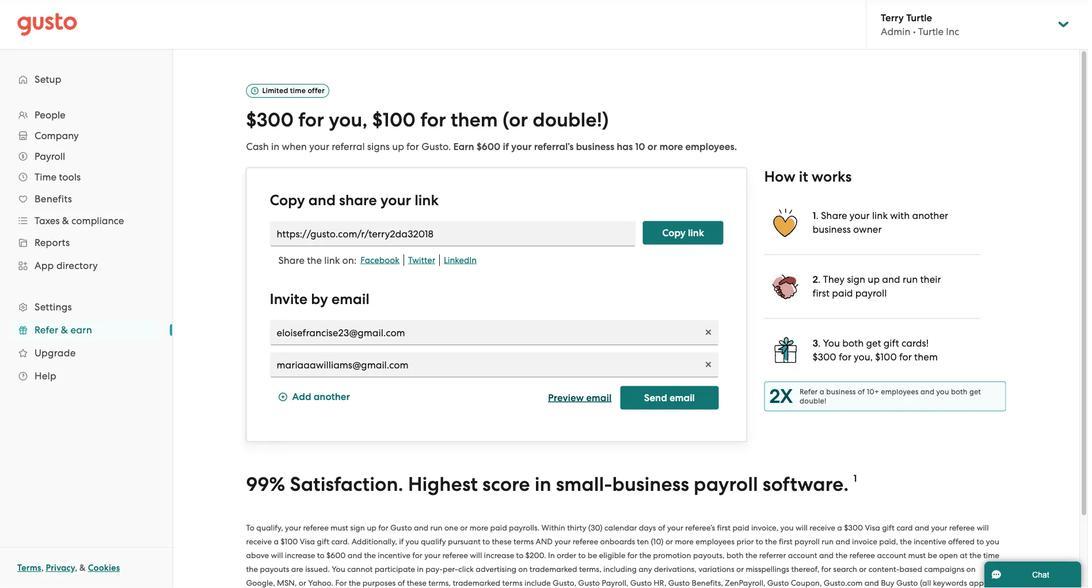 Task type: describe. For each thing, give the bounding box(es) containing it.
1 on from the left
[[518, 566, 528, 575]]

home image
[[17, 13, 77, 36]]

2 enter email address email field from the top
[[270, 352, 719, 378]]

1 account from the left
[[788, 552, 817, 561]]

0 vertical spatial $600
[[476, 141, 501, 153]]

the down card
[[900, 538, 912, 547]]

the down above
[[246, 566, 258, 575]]

1 vertical spatial more
[[470, 524, 488, 533]]

up for employees.
[[392, 141, 404, 152]]

order
[[557, 552, 576, 561]]

2 vertical spatial more
[[675, 538, 694, 547]]

on:
[[342, 255, 356, 266]]

0 vertical spatial $300
[[246, 108, 294, 132]]

when
[[282, 141, 307, 152]]

or right (10)
[[665, 538, 673, 547]]

1 horizontal spatial receive
[[810, 524, 835, 533]]

your left referee's
[[667, 524, 683, 533]]

paid inside 2 . they sign up and run their first paid payroll
[[832, 288, 853, 299]]

1 horizontal spatial paid
[[733, 524, 749, 533]]

payroll inside 99% satisfaction. highest score in small-business payroll software. 1
[[694, 473, 758, 497]]

with
[[890, 210, 910, 221]]

zenpayroll,
[[725, 579, 765, 589]]

terry turtle admin • turtle inc
[[881, 12, 959, 37]]

to qualify, your referee must sign up for gusto and run one or more paid payrolls. within thirty (30) calendar days of your referee's first paid invoice, you will receive a $300 visa gift card and your referee will receive a $100 visa gift card. additionally, if you qualify pursuant to these terms and your referee onboards ten (10) or more employees prior to the first payroll run and invoice paid, the incentive offered to you above will increase to $600 and the incentive for your referee will increase to $200. in order to be eligible for the promotion payouts, both the referrer account and the referee account must be open at the time the payouts are issued. you cannot participate in pay-per-click advertising on trademarked terms, including any derivations, variations or misspellings thereof, for search or content-based campaigns on google, msn, or yahoo. for the purposes of these terms, trademarked terms include gusto, gusto payroll, gusto hr, gusto benefits, zenpayroll, gusto coupon, gusto.com and buy gusto (all keywords appl
[[246, 524, 1000, 589]]

and left share
[[308, 192, 336, 209]]

another inside 1 . share your link with another business owner
[[912, 210, 948, 221]]

1 vertical spatial trademarked
[[453, 579, 500, 589]]

refer a business of 10+ employees and you both get double!
[[800, 388, 981, 406]]

$300 inside 3 . you both get gift cards! $300 for you, $100 for them
[[813, 352, 836, 363]]

to right offered
[[977, 538, 984, 547]]

owner
[[853, 224, 882, 235]]

share
[[339, 192, 377, 209]]

copy for copy and share your link
[[270, 192, 305, 209]]

gusto down misspellings
[[767, 579, 789, 589]]

directory
[[56, 260, 98, 272]]

upgrade
[[35, 348, 76, 359]]

the up search
[[836, 552, 848, 561]]

another inside button
[[314, 391, 350, 403]]

the up any
[[639, 552, 651, 561]]

0 vertical spatial must
[[331, 524, 348, 533]]

sign inside to qualify, your referee must sign up for gusto and run one or more paid payrolls. within thirty (30) calendar days of your referee's first paid invoice, you will receive a $300 visa gift card and your referee will receive a $100 visa gift card. additionally, if you qualify pursuant to these terms and your referee onboards ten (10) or more employees prior to the first payroll run and invoice paid, the incentive offered to you above will increase to $600 and the incentive for your referee will increase to $200. in order to be eligible for the promotion payouts, both the referrer account and the referee account must be open at the time the payouts are issued. you cannot participate in pay-per-click advertising on trademarked terms, including any derivations, variations or misspellings thereof, for search or content-based campaigns on google, msn, or yahoo. for the purposes of these terms, trademarked terms include gusto, gusto payroll, gusto hr, gusto benefits, zenpayroll, gusto coupon, gusto.com and buy gusto (all keywords appl
[[350, 524, 365, 533]]

1 horizontal spatial first
[[779, 538, 793, 547]]

and up cannot
[[348, 552, 362, 561]]

taxes & compliance button
[[12, 211, 161, 231]]

for inside cash in when your referral signs up for gusto. earn $600 if your referral's business has 10 or more employees.
[[406, 141, 419, 152]]

any
[[639, 566, 652, 575]]

10+
[[867, 388, 879, 397]]

preview email
[[548, 392, 612, 404]]

0 vertical spatial terms
[[514, 538, 534, 547]]

misspellings
[[746, 566, 789, 575]]

referral
[[332, 141, 365, 152]]

facebook
[[361, 255, 399, 265]]

gusto down based
[[896, 579, 918, 589]]

2 vertical spatial &
[[79, 564, 86, 574]]

copy and share your link
[[270, 192, 439, 209]]

referee down thirty
[[573, 538, 598, 547]]

2 increase from the left
[[484, 552, 514, 561]]

offered
[[948, 538, 975, 547]]

time inside to qualify, your referee must sign up for gusto and run one or more paid payrolls. within thirty (30) calendar days of your referee's first paid invoice, you will receive a $300 visa gift card and your referee will receive a $100 visa gift card. additionally, if you qualify pursuant to these terms and your referee onboards ten (10) or more employees prior to the first payroll run and invoice paid, the incentive offered to you above will increase to $600 and the incentive for your referee will increase to $200. in order to be eligible for the promotion payouts, both the referrer account and the referee account must be open at the time the payouts are issued. you cannot participate in pay-per-click advertising on trademarked terms, including any derivations, variations or misspellings thereof, for search or content-based campaigns on google, msn, or yahoo. for the purposes of these terms, trademarked terms include gusto, gusto payroll, gusto hr, gusto benefits, zenpayroll, gusto coupon, gusto.com and buy gusto (all keywords appl
[[983, 552, 999, 561]]

based
[[900, 566, 922, 575]]

or up the zenpayroll,
[[736, 566, 744, 575]]

derivations,
[[654, 566, 696, 575]]

1 horizontal spatial trademarked
[[530, 566, 577, 575]]

up inside 2 . they sign up and run their first paid payroll
[[868, 274, 880, 285]]

or right one
[[460, 524, 468, 533]]

gusto.
[[421, 141, 451, 152]]

invite by email
[[270, 291, 370, 308]]

add
[[292, 391, 311, 403]]

taxes & compliance
[[35, 215, 124, 227]]

your up open at the bottom of the page
[[931, 524, 947, 533]]

app
[[35, 260, 54, 272]]

gusto,
[[553, 579, 576, 589]]

open
[[939, 552, 958, 561]]

1 horizontal spatial must
[[908, 552, 926, 561]]

copy link button
[[643, 221, 723, 245]]

payroll
[[35, 151, 65, 162]]

twitter
[[408, 255, 435, 265]]

to
[[246, 524, 254, 533]]

include
[[524, 579, 551, 589]]

refer & earn
[[35, 325, 92, 336]]

gusto down any
[[630, 579, 652, 589]]

10
[[635, 141, 645, 153]]

has
[[617, 141, 633, 153]]

add another
[[292, 391, 350, 403]]

0 horizontal spatial run
[[430, 524, 442, 533]]

the right at
[[969, 552, 981, 561]]

2 on from the left
[[966, 566, 976, 575]]

participate
[[375, 566, 415, 575]]

in inside to qualify, your referee must sign up for gusto and run one or more paid payrolls. within thirty (30) calendar days of your referee's first paid invoice, you will receive a $300 visa gift card and your referee will receive a $100 visa gift card. additionally, if you qualify pursuant to these terms and your referee onboards ten (10) or more employees prior to the first payroll run and invoice paid, the incentive offered to you above will increase to $600 and the incentive for your referee will increase to $200. in order to be eligible for the promotion payouts, both the referrer account and the referee account must be open at the time the payouts are issued. you cannot participate in pay-per-click advertising on trademarked terms, including any derivations, variations or misspellings thereof, for search or content-based campaigns on google, msn, or yahoo. for the purposes of these terms, trademarked terms include gusto, gusto payroll, gusto hr, gusto benefits, zenpayroll, gusto coupon, gusto.com and buy gusto (all keywords appl
[[417, 566, 424, 575]]

2 vertical spatial run
[[822, 538, 834, 547]]

earn
[[453, 141, 474, 153]]

linkedin button
[[440, 255, 481, 266]]

time tools
[[35, 172, 81, 183]]

referee down 'invoice'
[[849, 552, 875, 561]]

0 vertical spatial if
[[503, 141, 509, 153]]

$100 inside 3 . you both get gift cards! $300 for you, $100 for them
[[875, 352, 897, 363]]

facebook button
[[356, 255, 404, 266]]

. inside 3 . you both get gift cards! $300 for you, $100 for them
[[818, 338, 821, 349]]

2x
[[769, 385, 793, 408]]

to right the pursuant
[[482, 538, 490, 547]]

email for send email
[[669, 392, 695, 404]]

them inside 3 . you both get gift cards! $300 for you, $100 for them
[[914, 352, 938, 363]]

0 horizontal spatial them
[[451, 108, 498, 132]]

you inside to qualify, your referee must sign up for gusto and run one or more paid payrolls. within thirty (30) calendar days of your referee's first paid invoice, you will receive a $300 visa gift card and your referee will receive a $100 visa gift card. additionally, if you qualify pursuant to these terms and your referee onboards ten (10) or more employees prior to the first payroll run and invoice paid, the incentive offered to you above will increase to $600 and the incentive for your referee will increase to $200. in order to be eligible for the promotion payouts, both the referrer account and the referee account must be open at the time the payouts are issued. you cannot participate in pay-per-click advertising on trademarked terms, including any derivations, variations or misspellings thereof, for search or content-based campaigns on google, msn, or yahoo. for the purposes of these terms, trademarked terms include gusto, gusto payroll, gusto hr, gusto benefits, zenpayroll, gusto coupon, gusto.com and buy gusto (all keywords appl
[[332, 566, 345, 575]]

2 vertical spatial gift
[[317, 538, 329, 547]]

1 vertical spatial a
[[837, 524, 842, 533]]

1 vertical spatial receive
[[246, 538, 272, 547]]

1 horizontal spatial of
[[658, 524, 665, 533]]

earn
[[70, 325, 92, 336]]

offer
[[308, 86, 325, 95]]

one
[[444, 524, 458, 533]]

their
[[920, 274, 941, 285]]

gusto right gusto,
[[578, 579, 600, 589]]

onboards
[[600, 538, 635, 547]]

employees inside refer a business of 10+ employees and you both get double!
[[881, 388, 919, 397]]

copy for copy link
[[662, 227, 686, 239]]

refer for refer & earn
[[35, 325, 58, 336]]

0 vertical spatial time
[[290, 86, 306, 95]]

thirty
[[567, 524, 586, 533]]

first inside 2 . they sign up and run their first paid payroll
[[813, 288, 830, 299]]

$300 for you, $100 for them (or double!)
[[246, 108, 609, 132]]

0 vertical spatial turtle
[[906, 12, 932, 23]]

(or
[[503, 108, 528, 132]]

chat
[[1032, 571, 1049, 580]]

benefits
[[35, 193, 72, 205]]

0 horizontal spatial you,
[[329, 108, 367, 132]]

2x list
[[764, 191, 1006, 412]]

google,
[[246, 579, 275, 589]]

2
[[813, 274, 818, 285]]

0 horizontal spatial a
[[274, 538, 279, 547]]

your up "order"
[[555, 538, 571, 547]]

your right share
[[380, 192, 411, 209]]

•
[[913, 26, 916, 37]]

& for earn
[[61, 325, 68, 336]]

payroll inside 2 . they sign up and run their first paid payroll
[[855, 288, 887, 299]]

twitter button
[[404, 255, 440, 266]]

. for 1
[[816, 210, 819, 221]]

are
[[291, 566, 303, 575]]

referee up issued.
[[303, 524, 329, 533]]

1 vertical spatial incentive
[[378, 552, 410, 561]]

and right card
[[915, 524, 929, 533]]

list containing people
[[0, 105, 172, 388]]

business inside refer a business of 10+ employees and you both get double!
[[826, 388, 856, 397]]

business left has
[[576, 141, 614, 153]]

or right "10" at the right
[[648, 141, 657, 153]]

the left on:
[[307, 255, 322, 266]]

and up search
[[819, 552, 834, 561]]

3 . you both get gift cards! $300 for you, $100 for them
[[813, 338, 938, 363]]

tools
[[59, 172, 81, 183]]

1 vertical spatial turtle
[[918, 26, 944, 37]]

email for preview email
[[586, 392, 612, 404]]

setup link
[[12, 69, 161, 90]]

share the link on: facebook
[[278, 255, 399, 266]]

within
[[541, 524, 565, 533]]

(all
[[920, 579, 931, 589]]

qualify
[[421, 538, 446, 547]]

employees.
[[685, 141, 737, 153]]

copy link
[[662, 227, 704, 239]]

limited
[[262, 86, 288, 95]]

to up issued.
[[317, 552, 325, 561]]

and
[[536, 538, 553, 547]]

at
[[960, 552, 968, 561]]

1 increase from the left
[[285, 552, 315, 561]]

to right prior
[[756, 538, 763, 547]]

0 vertical spatial terms,
[[579, 566, 601, 575]]

and left 'invoice'
[[836, 538, 850, 547]]

qualify,
[[256, 524, 283, 533]]

$100 inside to qualify, your referee must sign up for gusto and run one or more paid payrolls. within thirty (30) calendar days of your referee's first paid invoice, you will receive a $300 visa gift card and your referee will receive a $100 visa gift card. additionally, if you qualify pursuant to these terms and your referee onboards ten (10) or more employees prior to the first payroll run and invoice paid, the incentive offered to you above will increase to $600 and the incentive for your referee will increase to $200. in order to be eligible for the promotion payouts, both the referrer account and the referee account must be open at the time the payouts are issued. you cannot participate in pay-per-click advertising on trademarked terms, including any derivations, variations or misspellings thereof, for search or content-based campaigns on google, msn, or yahoo. for the purposes of these terms, trademarked terms include gusto, gusto payroll, gusto hr, gusto benefits, zenpayroll, gusto coupon, gusto.com and buy gusto (all keywords appl
[[281, 538, 298, 547]]

module__icon___slcit image inside the add another button
[[278, 393, 288, 402]]

app directory
[[35, 260, 98, 272]]

your down (or at the top
[[511, 141, 532, 153]]

0 horizontal spatial terms,
[[428, 579, 451, 589]]

1 inside 99% satisfaction. highest score in small-business payroll software. 1
[[853, 473, 857, 485]]

up for calendar
[[367, 524, 376, 533]]

1 vertical spatial first
[[717, 524, 731, 533]]

coupon,
[[791, 579, 822, 589]]



Task type: vqa. For each thing, say whether or not it's contained in the screenshot.
home,
no



Task type: locate. For each thing, give the bounding box(es) containing it.
score
[[482, 473, 530, 497]]

of
[[858, 388, 865, 397], [658, 524, 665, 533], [398, 579, 405, 589]]

copy inside button
[[662, 227, 686, 239]]

by
[[311, 291, 328, 308]]

refer inside gusto navigation element
[[35, 325, 58, 336]]

paid down the they
[[832, 288, 853, 299]]

1 horizontal spatial run
[[822, 538, 834, 547]]

the
[[307, 255, 322, 266], [765, 538, 777, 547], [900, 538, 912, 547], [364, 552, 376, 561], [639, 552, 651, 561], [745, 552, 757, 561], [836, 552, 848, 561], [969, 552, 981, 561], [246, 566, 258, 575], [349, 579, 361, 589]]

visa up 'invoice'
[[865, 524, 880, 533]]

up right the they
[[868, 274, 880, 285]]

1 vertical spatial refer
[[800, 388, 818, 397]]

terms
[[514, 538, 534, 547], [502, 579, 523, 589]]

your right qualify, on the left bottom of page
[[285, 524, 301, 533]]

module__icon___slcit image for 1st enter email address email field from the top
[[704, 328, 713, 337]]

1 horizontal spatial time
[[983, 552, 999, 561]]

incentive up participate
[[378, 552, 410, 561]]

0 vertical spatial both
[[842, 338, 864, 349]]

1 vertical spatial .
[[818, 274, 820, 285]]

more
[[659, 141, 683, 153], [470, 524, 488, 533], [675, 538, 694, 547]]

2 horizontal spatial of
[[858, 388, 865, 397]]

1 horizontal spatial up
[[392, 141, 404, 152]]

privacy link
[[46, 564, 75, 574]]

0 horizontal spatial if
[[399, 538, 404, 547]]

$600 inside to qualify, your referee must sign up for gusto and run one or more paid payrolls. within thirty (30) calendar days of your referee's first paid invoice, you will receive a $300 visa gift card and your referee will receive a $100 visa gift card. additionally, if you qualify pursuant to these terms and your referee onboards ten (10) or more employees prior to the first payroll run and invoice paid, the incentive offered to you above will increase to $600 and the incentive for your referee will increase to $200. in order to be eligible for the promotion payouts, both the referrer account and the referee account must be open at the time the payouts are issued. you cannot participate in pay-per-click advertising on trademarked terms, including any derivations, variations or misspellings thereof, for search or content-based campaigns on google, msn, or yahoo. for the purposes of these terms, trademarked terms include gusto, gusto payroll, gusto hr, gusto benefits, zenpayroll, gusto coupon, gusto.com and buy gusto (all keywords appl
[[326, 552, 346, 561]]

module__icon___slcit image for first enter email address email field from the bottom
[[704, 360, 713, 369]]

your inside cash in when your referral signs up for gusto. earn $600 if your referral's business has 10 or more employees.
[[309, 141, 329, 152]]

1 vertical spatial another
[[314, 391, 350, 403]]

invoice,
[[751, 524, 778, 533]]

2 horizontal spatial a
[[837, 524, 842, 533]]

1 vertical spatial if
[[399, 538, 404, 547]]

0 vertical spatial another
[[912, 210, 948, 221]]

1 vertical spatial share
[[278, 255, 305, 266]]

99% satisfaction. highest score in small-business payroll software. 1
[[246, 473, 857, 497]]

1 vertical spatial of
[[658, 524, 665, 533]]

get inside refer a business of 10+ employees and you both get double!
[[969, 388, 981, 397]]

cannot
[[347, 566, 373, 575]]

0 horizontal spatial incentive
[[378, 552, 410, 561]]

0 vertical spatial enter email address email field
[[270, 320, 719, 346]]

share inside 1 . share your link with another business owner
[[821, 210, 847, 221]]

$200.
[[526, 552, 546, 561]]

link inside button
[[688, 227, 704, 239]]

refer inside refer a business of 10+ employees and you both get double!
[[800, 388, 818, 397]]

0 vertical spatial a
[[820, 388, 824, 397]]

pay-
[[426, 566, 443, 575]]

0 horizontal spatial receive
[[246, 538, 272, 547]]

you, up "10+"
[[854, 352, 873, 363]]

highest
[[408, 473, 478, 497]]

must
[[331, 524, 348, 533], [908, 552, 926, 561]]

0 vertical spatial .
[[816, 210, 819, 221]]

increase up the advertising
[[484, 552, 514, 561]]

1 horizontal spatial copy
[[662, 227, 686, 239]]

1 horizontal spatial visa
[[865, 524, 880, 533]]

2 horizontal spatial in
[[535, 473, 551, 497]]

gusto.com
[[824, 579, 863, 589]]

0 vertical spatial payroll
[[855, 288, 887, 299]]

and up qualify
[[414, 524, 428, 533]]

terms, down eligible
[[579, 566, 601, 575]]

link
[[415, 192, 439, 209], [872, 210, 888, 221], [688, 227, 704, 239], [324, 255, 340, 266]]

0 vertical spatial run
[[903, 274, 918, 285]]

email right "by"
[[331, 291, 370, 308]]

0 horizontal spatial on
[[518, 566, 528, 575]]

your
[[309, 141, 329, 152], [511, 141, 532, 153], [380, 192, 411, 209], [850, 210, 870, 221], [285, 524, 301, 533], [667, 524, 683, 533], [931, 524, 947, 533], [555, 538, 571, 547], [424, 552, 440, 561]]

company button
[[12, 126, 161, 146]]

content-
[[869, 566, 900, 575]]

them up earn
[[451, 108, 498, 132]]

1 horizontal spatial get
[[969, 388, 981, 397]]

$100 up "10+"
[[875, 352, 897, 363]]

benefits,
[[692, 579, 723, 589]]

0 vertical spatial in
[[271, 141, 279, 152]]

receive up above
[[246, 538, 272, 547]]

must up card.
[[331, 524, 348, 533]]

$100
[[372, 108, 416, 132], [875, 352, 897, 363], [281, 538, 298, 547]]

more up promotion
[[675, 538, 694, 547]]

2 vertical spatial both
[[726, 552, 744, 561]]

your right when
[[309, 141, 329, 152]]

gift up paid,
[[882, 524, 895, 533]]

in left pay-
[[417, 566, 424, 575]]

help
[[35, 371, 56, 382]]

your inside 1 . share your link with another business owner
[[850, 210, 870, 221]]

email inside send email button
[[669, 392, 695, 404]]

1 horizontal spatial terms,
[[579, 566, 601, 575]]

0 horizontal spatial these
[[407, 579, 427, 589]]

your up owner
[[850, 210, 870, 221]]

these down pay-
[[407, 579, 427, 589]]

0 horizontal spatial paid
[[490, 524, 507, 533]]

works
[[812, 168, 852, 186]]

including
[[603, 566, 637, 575]]

of down participate
[[398, 579, 405, 589]]

upgrade link
[[12, 343, 161, 364]]

share up invite
[[278, 255, 305, 266]]

up up additionally,
[[367, 524, 376, 533]]

0 horizontal spatial sign
[[350, 524, 365, 533]]

account down paid,
[[877, 552, 906, 561]]

0 horizontal spatial account
[[788, 552, 817, 561]]

1 vertical spatial terms
[[502, 579, 523, 589]]

incentive up open at the bottom of the page
[[914, 538, 946, 547]]

1 inside 1 . share your link with another business owner
[[813, 210, 816, 222]]

add another button
[[278, 386, 350, 410]]

invoice
[[852, 538, 877, 547]]

turtle right •
[[918, 26, 944, 37]]

trademarked down click
[[453, 579, 500, 589]]

payouts
[[260, 566, 289, 575]]

1 horizontal spatial another
[[912, 210, 948, 221]]

gift inside 3 . you both get gift cards! $300 for you, $100 for them
[[884, 338, 899, 349]]

send
[[644, 392, 667, 404]]

1 vertical spatial &
[[61, 325, 68, 336]]

1 horizontal spatial on
[[966, 566, 976, 575]]

. right an illustration of a heart image
[[816, 210, 819, 221]]

both inside refer a business of 10+ employees and you both get double!
[[951, 388, 967, 397]]

pursuant
[[448, 538, 481, 547]]

be left eligible
[[588, 552, 597, 561]]

payouts,
[[693, 552, 725, 561]]

card
[[896, 524, 913, 533]]

. inside 1 . share your link with another business owner
[[816, 210, 819, 221]]

the right for
[[349, 579, 361, 589]]

app directory link
[[12, 256, 161, 276]]

1 horizontal spatial incentive
[[914, 538, 946, 547]]

0 horizontal spatial both
[[726, 552, 744, 561]]

list
[[0, 105, 172, 388]]

and inside 2 . they sign up and run their first paid payroll
[[882, 274, 900, 285]]

and left buy
[[864, 579, 879, 589]]

terms down the advertising
[[502, 579, 523, 589]]

it
[[799, 168, 808, 186]]

gift left cards!
[[884, 338, 899, 349]]

. left the they
[[818, 274, 820, 285]]

paid,
[[879, 538, 898, 547]]

gusto navigation element
[[0, 50, 172, 406]]

gift left card.
[[317, 538, 329, 547]]

0 vertical spatial more
[[659, 141, 683, 153]]

employees inside to qualify, your referee must sign up for gusto and run one or more paid payrolls. within thirty (30) calendar days of your referee's first paid invoice, you will receive a $300 visa gift card and your referee will receive a $100 visa gift card. additionally, if you qualify pursuant to these terms and your referee onboards ten (10) or more employees prior to the first payroll run and invoice paid, the incentive offered to you above will increase to $600 and the incentive for your referee will increase to $200. in order to be eligible for the promotion payouts, both the referrer account and the referee account must be open at the time the payouts are issued. you cannot participate in pay-per-click advertising on trademarked terms, including any derivations, variations or misspellings thereof, for search or content-based campaigns on google, msn, or yahoo. for the purposes of these terms, trademarked terms include gusto, gusto payroll, gusto hr, gusto benefits, zenpayroll, gusto coupon, gusto.com and buy gusto (all keywords appl
[[696, 538, 735, 547]]

you, up referral
[[329, 108, 367, 132]]

cookies button
[[88, 562, 120, 576]]

2 horizontal spatial paid
[[832, 288, 853, 299]]

your down qualify
[[424, 552, 440, 561]]

$600 right earn
[[476, 141, 501, 153]]

to right "order"
[[578, 552, 586, 561]]

preview email button
[[548, 386, 612, 410]]

payroll inside to qualify, your referee must sign up for gusto and run one or more paid payrolls. within thirty (30) calendar days of your referee's first paid invoice, you will receive a $300 visa gift card and your referee will receive a $100 visa gift card. additionally, if you qualify pursuant to these terms and your referee onboards ten (10) or more employees prior to the first payroll run and invoice paid, the incentive offered to you above will increase to $600 and the incentive for your referee will increase to $200. in order to be eligible for the promotion payouts, both the referrer account and the referee account must be open at the time the payouts are issued. you cannot participate in pay-per-click advertising on trademarked terms, including any derivations, variations or misspellings thereof, for search or content-based campaigns on google, msn, or yahoo. for the purposes of these terms, trademarked terms include gusto, gusto payroll, gusto hr, gusto benefits, zenpayroll, gusto coupon, gusto.com and buy gusto (all keywords appl
[[794, 538, 820, 547]]

get inside 3 . you both get gift cards! $300 for you, $100 for them
[[866, 338, 881, 349]]

increase up are
[[285, 552, 315, 561]]

if inside to qualify, your referee must sign up for gusto and run one or more paid payrolls. within thirty (30) calendar days of your referee's first paid invoice, you will receive a $300 visa gift card and your referee will receive a $100 visa gift card. additionally, if you qualify pursuant to these terms and your referee onboards ten (10) or more employees prior to the first payroll run and invoice paid, the incentive offered to you above will increase to $600 and the incentive for your referee will increase to $200. in order to be eligible for the promotion payouts, both the referrer account and the referee account must be open at the time the payouts are issued. you cannot participate in pay-per-click advertising on trademarked terms, including any derivations, variations or misspellings thereof, for search or content-based campaigns on google, msn, or yahoo. for the purposes of these terms, trademarked terms include gusto, gusto payroll, gusto hr, gusto benefits, zenpayroll, gusto coupon, gusto.com and buy gusto (all keywords appl
[[399, 538, 404, 547]]

business inside 99% satisfaction. highest score in small-business payroll software. 1
[[612, 473, 689, 497]]

both inside 3 . you both get gift cards! $300 for you, $100 for them
[[842, 338, 864, 349]]

0 horizontal spatial must
[[331, 524, 348, 533]]

you inside refer a business of 10+ employees and you both get double!
[[936, 388, 949, 397]]

a up "double!"
[[820, 388, 824, 397]]

and left their at top right
[[882, 274, 900, 285]]

if
[[503, 141, 509, 153], [399, 538, 404, 547]]

1 horizontal spatial in
[[417, 566, 424, 575]]

linkedin
[[444, 255, 477, 265]]

cash in when your referral signs up for gusto. earn $600 if your referral's business has 10 or more employees.
[[246, 141, 737, 153]]

turtle
[[906, 12, 932, 23], [918, 26, 944, 37]]

an illustration of a gift image
[[771, 336, 800, 365]]

refer for refer a business of 10+ employees and you both get double!
[[800, 388, 818, 397]]

$300 inside to qualify, your referee must sign up for gusto and run one or more paid payrolls. within thirty (30) calendar days of your referee's first paid invoice, you will receive a $300 visa gift card and your referee will receive a $100 visa gift card. additionally, if you qualify pursuant to these terms and your referee onboards ten (10) or more employees prior to the first payroll run and invoice paid, the incentive offered to you above will increase to $600 and the incentive for your referee will increase to $200. in order to be eligible for the promotion payouts, both the referrer account and the referee account must be open at the time the payouts are issued. you cannot participate in pay-per-click advertising on trademarked terms, including any derivations, variations or misspellings thereof, for search or content-based campaigns on google, msn, or yahoo. for the purposes of these terms, trademarked terms include gusto, gusto payroll, gusto hr, gusto benefits, zenpayroll, gusto coupon, gusto.com and buy gusto (all keywords appl
[[844, 524, 863, 533]]

2 be from the left
[[928, 552, 937, 561]]

$600
[[476, 141, 501, 153], [326, 552, 346, 561]]

click
[[458, 566, 474, 575]]

these
[[492, 538, 512, 547], [407, 579, 427, 589]]

visa up issued.
[[300, 538, 315, 547]]

0 vertical spatial 1
[[813, 210, 816, 222]]

yahoo.
[[308, 579, 333, 589]]

time
[[290, 86, 306, 95], [983, 552, 999, 561]]

days
[[639, 524, 656, 533]]

the down prior
[[745, 552, 757, 561]]

2 horizontal spatial $100
[[875, 352, 897, 363]]

1 vertical spatial visa
[[300, 538, 315, 547]]

0 horizontal spatial visa
[[300, 538, 315, 547]]

referee
[[303, 524, 329, 533], [949, 524, 975, 533], [573, 538, 598, 547], [442, 552, 468, 561], [849, 552, 875, 561]]

& for compliance
[[62, 215, 69, 227]]

gusto down 'derivations,'
[[668, 579, 690, 589]]

2 horizontal spatial $300
[[844, 524, 863, 533]]

1 enter email address email field from the top
[[270, 320, 719, 346]]

sign up additionally,
[[350, 524, 365, 533]]

you right 3
[[823, 338, 840, 349]]

turtle up •
[[906, 12, 932, 23]]

1 vertical spatial enter email address email field
[[270, 352, 719, 378]]

0 horizontal spatial time
[[290, 86, 306, 95]]

Enter email address email field
[[270, 320, 719, 346], [270, 352, 719, 378]]

2 vertical spatial $300
[[844, 524, 863, 533]]

1 horizontal spatial $600
[[476, 141, 501, 153]]

99%
[[246, 473, 285, 497]]

prior
[[737, 538, 754, 547]]

you up for
[[332, 566, 345, 575]]

$300 down the limited
[[246, 108, 294, 132]]

2 horizontal spatial both
[[951, 388, 967, 397]]

terms down payrolls.
[[514, 538, 534, 547]]

2 vertical spatial of
[[398, 579, 405, 589]]

1 vertical spatial you,
[[854, 352, 873, 363]]

up inside to qualify, your referee must sign up for gusto and run one or more paid payrolls. within thirty (30) calendar days of your referee's first paid invoice, you will receive a $300 visa gift card and your referee will receive a $100 visa gift card. additionally, if you qualify pursuant to these terms and your referee onboards ten (10) or more employees prior to the first payroll run and invoice paid, the incentive offered to you above will increase to $600 and the incentive for your referee will increase to $200. in order to be eligible for the promotion payouts, both the referrer account and the referee account must be open at the time the payouts are issued. you cannot participate in pay-per-click advertising on trademarked terms, including any derivations, variations or misspellings thereof, for search or content-based campaigns on google, msn, or yahoo. for the purposes of these terms, trademarked terms include gusto, gusto payroll, gusto hr, gusto benefits, zenpayroll, gusto coupon, gusto.com and buy gusto (all keywords appl
[[367, 524, 376, 533]]

0 horizontal spatial email
[[331, 291, 370, 308]]

hr,
[[654, 579, 666, 589]]

employees right "10+"
[[881, 388, 919, 397]]

calendar
[[604, 524, 637, 533]]

1 vertical spatial gift
[[882, 524, 895, 533]]

1 vertical spatial employees
[[696, 538, 735, 547]]

a inside refer a business of 10+ employees and you both get double!
[[820, 388, 824, 397]]

in inside cash in when your referral signs up for gusto. earn $600 if your referral's business has 10 or more employees.
[[271, 141, 279, 152]]

up right signs
[[392, 141, 404, 152]]

0 horizontal spatial employees
[[696, 538, 735, 547]]

0 vertical spatial copy
[[270, 192, 305, 209]]

0 vertical spatial these
[[492, 538, 512, 547]]

1 vertical spatial must
[[908, 552, 926, 561]]

referee up offered
[[949, 524, 975, 533]]

to left $200.
[[516, 552, 524, 561]]

keywords
[[933, 579, 967, 589]]

0 vertical spatial $100
[[372, 108, 416, 132]]

or right search
[[859, 566, 867, 575]]

2 vertical spatial module__icon___slcit image
[[278, 393, 288, 402]]

$300 up 'invoice'
[[844, 524, 863, 533]]

0 vertical spatial first
[[813, 288, 830, 299]]

the up 'referrer'
[[765, 538, 777, 547]]

1 , from the left
[[41, 564, 44, 574]]

on
[[518, 566, 528, 575], [966, 566, 976, 575]]

or down are
[[299, 579, 306, 589]]

2 horizontal spatial up
[[868, 274, 880, 285]]

above
[[246, 552, 269, 561]]

the down additionally,
[[364, 552, 376, 561]]

payroll up referee's
[[694, 473, 758, 497]]

1 vertical spatial $100
[[875, 352, 897, 363]]

0 vertical spatial employees
[[881, 388, 919, 397]]

get
[[866, 338, 881, 349], [969, 388, 981, 397]]

sign right the they
[[847, 274, 865, 285]]

an illustration of a handshake image
[[771, 272, 800, 301]]

payroll button
[[12, 146, 161, 167]]

$600 down card.
[[326, 552, 346, 561]]

0 horizontal spatial copy
[[270, 192, 305, 209]]

1 horizontal spatial you
[[823, 338, 840, 349]]

payroll
[[855, 288, 887, 299], [694, 473, 758, 497], [794, 538, 820, 547]]

people button
[[12, 105, 161, 126]]

run up qualify
[[430, 524, 442, 533]]

send email button
[[620, 386, 719, 410]]

0 vertical spatial of
[[858, 388, 865, 397]]

email right preview
[[586, 392, 612, 404]]

2 horizontal spatial payroll
[[855, 288, 887, 299]]

time right at
[[983, 552, 999, 561]]

business inside 1 . share your link with another business owner
[[813, 224, 851, 235]]

inc
[[946, 26, 959, 37]]

both inside to qualify, your referee must sign up for gusto and run one or more paid payrolls. within thirty (30) calendar days of your referee's first paid invoice, you will receive a $300 visa gift card and your referee will receive a $100 visa gift card. additionally, if you qualify pursuant to these terms and your referee onboards ten (10) or more employees prior to the first payroll run and invoice paid, the incentive offered to you above will increase to $600 and the incentive for your referee will increase to $200. in order to be eligible for the promotion payouts, both the referrer account and the referee account must be open at the time the payouts are issued. you cannot participate in pay-per-click advertising on trademarked terms, including any derivations, variations or misspellings thereof, for search or content-based campaigns on google, msn, or yahoo. for the purposes of these terms, trademarked terms include gusto, gusto payroll, gusto hr, gusto benefits, zenpayroll, gusto coupon, gusto.com and buy gusto (all keywords appl
[[726, 552, 744, 561]]

gusto up additionally,
[[390, 524, 412, 533]]

business up days
[[612, 473, 689, 497]]

1 be from the left
[[588, 552, 597, 561]]

reports link
[[12, 233, 161, 253]]

privacy
[[46, 564, 75, 574]]

run inside 2 . they sign up and run their first paid payroll
[[903, 274, 918, 285]]

an illustration of a heart image
[[771, 209, 800, 237]]

share
[[821, 210, 847, 221], [278, 255, 305, 266]]

cards!
[[901, 338, 929, 349]]

1 vertical spatial sign
[[350, 524, 365, 533]]

None field
[[270, 221, 636, 247]]

1 vertical spatial copy
[[662, 227, 686, 239]]

0 horizontal spatial payroll
[[694, 473, 758, 497]]

payroll up 3 . you both get gift cards! $300 for you, $100 for them
[[855, 288, 887, 299]]

referee up per-
[[442, 552, 468, 561]]

a down qualify, on the left bottom of page
[[274, 538, 279, 547]]

terms link
[[17, 564, 41, 574]]

0 vertical spatial share
[[821, 210, 847, 221]]

incentive
[[914, 538, 946, 547], [378, 552, 410, 561]]

company
[[35, 130, 79, 142]]

promotion
[[653, 552, 691, 561]]

email right send
[[669, 392, 695, 404]]

1 vertical spatial get
[[969, 388, 981, 397]]

if right additionally,
[[399, 538, 404, 547]]

. inside 2 . they sign up and run their first paid payroll
[[818, 274, 820, 285]]

of left "10+"
[[858, 388, 865, 397]]

how
[[764, 168, 795, 186]]

(10)
[[651, 538, 664, 547]]

they
[[823, 274, 845, 285]]

2 , from the left
[[75, 564, 77, 574]]

help link
[[12, 366, 161, 387]]

business left owner
[[813, 224, 851, 235]]

& inside 'dropdown button'
[[62, 215, 69, 227]]

up inside cash in when your referral signs up for gusto. earn $600 if your referral's business has 10 or more employees.
[[392, 141, 404, 152]]

1 vertical spatial $600
[[326, 552, 346, 561]]

sign inside 2 . they sign up and run their first paid payroll
[[847, 274, 865, 285]]

in inside 99% satisfaction. highest score in small-business payroll software. 1
[[535, 473, 551, 497]]

you, inside 3 . you both get gift cards! $300 for you, $100 for them
[[854, 352, 873, 363]]

0 vertical spatial get
[[866, 338, 881, 349]]

of inside refer a business of 10+ employees and you both get double!
[[858, 388, 865, 397]]

refer
[[35, 325, 58, 336], [800, 388, 818, 397]]

double!
[[800, 397, 826, 406]]

1 vertical spatial you
[[332, 566, 345, 575]]

. for 2
[[818, 274, 820, 285]]

0 horizontal spatial ,
[[41, 564, 44, 574]]

1 horizontal spatial 1
[[853, 473, 857, 485]]

and inside refer a business of 10+ employees and you both get double!
[[920, 388, 934, 397]]

& left cookies
[[79, 564, 86, 574]]

$300 down 3
[[813, 352, 836, 363]]

2 account from the left
[[877, 552, 906, 561]]

of right days
[[658, 524, 665, 533]]

0 horizontal spatial another
[[314, 391, 350, 403]]

small-
[[556, 473, 612, 497]]

how it works
[[764, 168, 852, 186]]

$300
[[246, 108, 294, 132], [813, 352, 836, 363], [844, 524, 863, 533]]

0 horizontal spatial of
[[398, 579, 405, 589]]

link inside 1 . share your link with another business owner
[[872, 210, 888, 221]]

email inside the "preview email" 'button'
[[586, 392, 612, 404]]

1 vertical spatial $300
[[813, 352, 836, 363]]

people
[[35, 109, 65, 121]]

in
[[548, 552, 555, 561]]

time left offer
[[290, 86, 306, 95]]

module__icon___slcit image
[[704, 328, 713, 337], [704, 360, 713, 369], [278, 393, 288, 402]]

. right an illustration of a gift 'image'
[[818, 338, 821, 349]]

payroll up thereof,
[[794, 538, 820, 547]]

on down at
[[966, 566, 976, 575]]

if down (or at the top
[[503, 141, 509, 153]]

1 vertical spatial them
[[914, 352, 938, 363]]

you inside 3 . you both get gift cards! $300 for you, $100 for them
[[823, 338, 840, 349]]

admin
[[881, 26, 910, 37]]

0 horizontal spatial $600
[[326, 552, 346, 561]]

run up search
[[822, 538, 834, 547]]

1 horizontal spatial if
[[503, 141, 509, 153]]



